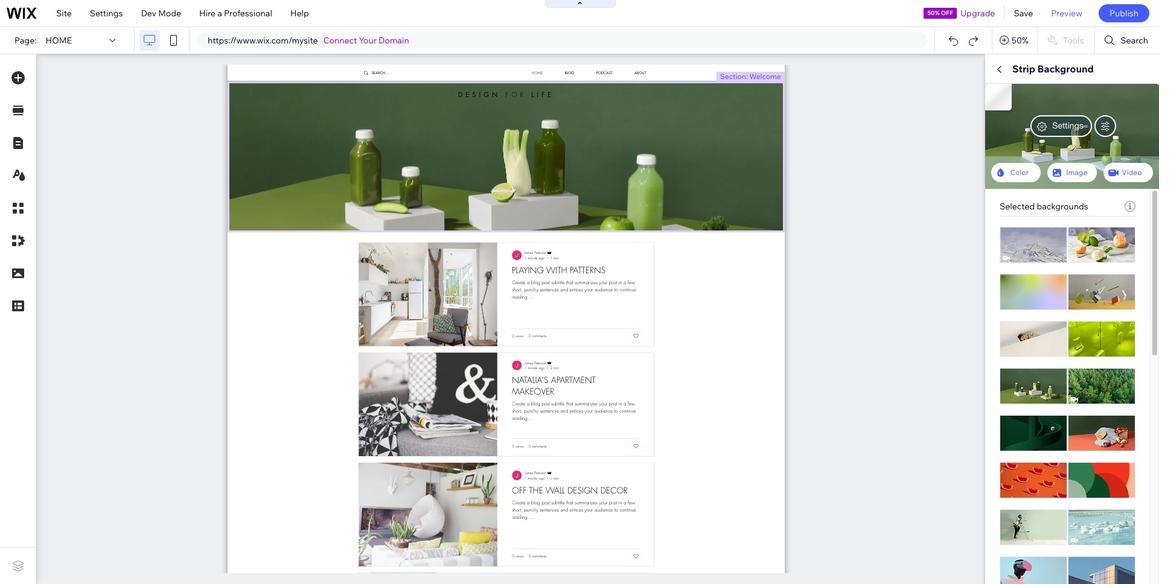 Task type: vqa. For each thing, say whether or not it's contained in the screenshot.
publish button
yes



Task type: describe. For each thing, give the bounding box(es) containing it.
dev mode
[[141, 8, 181, 19]]

0 vertical spatial background
[[1038, 63, 1094, 75]]

your
[[359, 35, 377, 46]]

professional
[[224, 8, 272, 19]]

1 vertical spatial settings
[[1052, 121, 1083, 130]]

help
[[290, 8, 309, 19]]

title
[[1000, 272, 1017, 283]]

section:
[[720, 72, 748, 81]]

0 vertical spatial strip background
[[1012, 63, 1094, 75]]

hire
[[199, 8, 216, 19]]

background for change "button" for section background
[[1032, 124, 1080, 135]]

tools button
[[1038, 27, 1095, 54]]

selected
[[1000, 201, 1035, 212]]

dev
[[141, 8, 156, 19]]

hire a professional
[[199, 8, 272, 19]]

preview
[[1051, 8, 1082, 19]]

50% off
[[927, 9, 953, 17]]

search
[[1121, 35, 1148, 46]]

welcome
[[750, 72, 781, 81]]

section: welcome
[[720, 72, 781, 81]]

video
[[1122, 168, 1142, 177]]

tools
[[1063, 35, 1084, 46]]

publish button
[[1099, 4, 1149, 22]]

section
[[1000, 124, 1030, 135]]

edit
[[1029, 63, 1048, 75]]

publish
[[1110, 8, 1139, 19]]

background for change "button" for strip background
[[1021, 198, 1069, 209]]

color
[[1010, 168, 1029, 177]]

search button
[[1095, 27, 1159, 54]]



Task type: locate. For each thing, give the bounding box(es) containing it.
image
[[1066, 168, 1087, 177]]

https://www.wix.com/mysite
[[208, 35, 318, 46]]

2 change button from the top
[[1079, 228, 1122, 242]]

0 vertical spatial settings
[[90, 8, 123, 19]]

0 vertical spatial strip
[[1012, 63, 1035, 75]]

change button left video
[[1079, 153, 1122, 168]]

change button for strip background
[[1079, 228, 1122, 242]]

settings left dev
[[90, 8, 123, 19]]

mode
[[158, 8, 181, 19]]

design for life
[[1008, 296, 1089, 308]]

0 vertical spatial change button
[[1079, 153, 1122, 168]]

domain
[[379, 35, 409, 46]]

preview button
[[1042, 0, 1091, 27]]

1 change button from the top
[[1079, 153, 1122, 168]]

background down 'content'
[[1032, 124, 1080, 135]]

1 horizontal spatial 50%
[[1012, 35, 1029, 46]]

50% left off
[[927, 9, 940, 17]]

change button down backgrounds
[[1079, 228, 1122, 242]]

50% down save button
[[1012, 35, 1029, 46]]

backgrounds
[[1037, 201, 1088, 212]]

connect
[[323, 35, 357, 46]]

change
[[1087, 156, 1114, 165], [1087, 230, 1114, 239]]

2 vertical spatial background
[[1021, 198, 1069, 209]]

settings
[[90, 8, 123, 19], [1052, 121, 1083, 130]]

0 horizontal spatial settings
[[90, 8, 123, 19]]

home
[[46, 35, 72, 46]]

1 vertical spatial change
[[1087, 230, 1114, 239]]

strip background down tools button
[[1012, 63, 1094, 75]]

1 vertical spatial strip background
[[1000, 198, 1069, 209]]

site
[[56, 8, 72, 19]]

change button for section background
[[1079, 153, 1122, 168]]

background down color
[[1021, 198, 1069, 209]]

1 vertical spatial strip
[[1000, 198, 1019, 209]]

50% for 50%
[[1012, 35, 1029, 46]]

content
[[1022, 94, 1054, 105]]

1 vertical spatial background
[[1032, 124, 1080, 135]]

a
[[218, 8, 222, 19]]

life
[[1069, 296, 1089, 308]]

change down backgrounds
[[1087, 230, 1114, 239]]

strip background
[[1012, 63, 1094, 75], [1000, 198, 1069, 209]]

50% button
[[992, 27, 1037, 54]]

0 vertical spatial change
[[1087, 156, 1114, 165]]

50% inside button
[[1012, 35, 1029, 46]]

settings down 'content'
[[1052, 121, 1083, 130]]

50%
[[927, 9, 940, 17], [1012, 35, 1029, 46]]

selected backgrounds
[[1000, 201, 1088, 212]]

save button
[[1005, 0, 1042, 27]]

1 vertical spatial 50%
[[1012, 35, 1029, 46]]

quick edit
[[1000, 63, 1048, 75]]

background down tools button
[[1038, 63, 1094, 75]]

design for
[[1008, 296, 1067, 308]]

strip down color
[[1000, 198, 1019, 209]]

0 horizontal spatial 50%
[[927, 9, 940, 17]]

https://www.wix.com/mysite connect your domain
[[208, 35, 409, 46]]

1 horizontal spatial settings
[[1052, 121, 1083, 130]]

save
[[1014, 8, 1033, 19]]

section background
[[1000, 124, 1080, 135]]

change for strip background
[[1087, 230, 1114, 239]]

change up the image
[[1087, 156, 1114, 165]]

quick
[[1000, 63, 1027, 75]]

upgrade
[[960, 8, 995, 19]]

background
[[1038, 63, 1094, 75], [1032, 124, 1080, 135], [1021, 198, 1069, 209]]

strip background down color
[[1000, 198, 1069, 209]]

layout
[[1111, 94, 1138, 105]]

1 vertical spatial change button
[[1079, 228, 1122, 242]]

strip
[[1012, 63, 1035, 75], [1000, 198, 1019, 209]]

50% for 50% off
[[927, 9, 940, 17]]

change button
[[1079, 153, 1122, 168], [1079, 228, 1122, 242]]

change for section background
[[1087, 156, 1114, 165]]

off
[[941, 9, 953, 17]]

2 change from the top
[[1087, 230, 1114, 239]]

strip down 50% button
[[1012, 63, 1035, 75]]

0 vertical spatial 50%
[[927, 9, 940, 17]]

1 change from the top
[[1087, 156, 1114, 165]]



